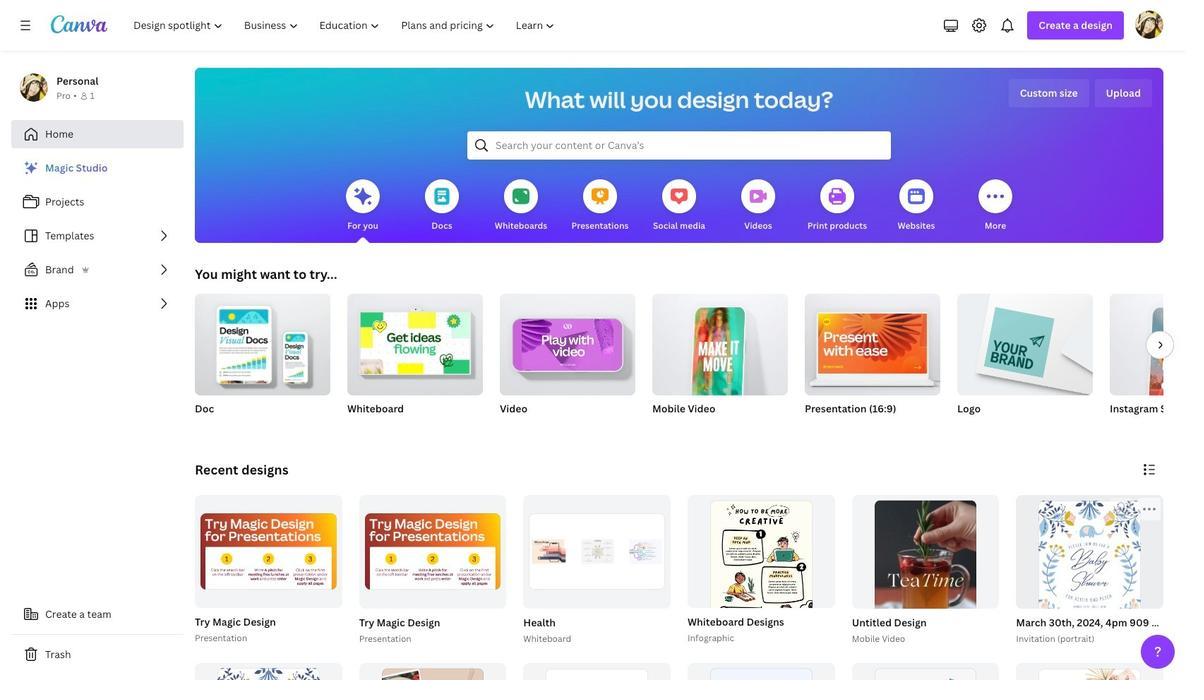 Task type: vqa. For each thing, say whether or not it's contained in the screenshot.
Top level navigation element
yes



Task type: locate. For each thing, give the bounding box(es) containing it.
None search field
[[468, 131, 892, 160]]

top level navigation element
[[124, 11, 568, 40]]

list
[[11, 154, 184, 318]]

stephanie aranda image
[[1136, 11, 1164, 39]]

group
[[195, 288, 331, 434], [195, 288, 331, 396], [348, 288, 483, 434], [348, 288, 483, 396], [500, 288, 636, 434], [500, 288, 636, 396], [653, 288, 788, 434], [653, 288, 788, 404], [805, 288, 941, 434], [805, 288, 941, 396], [958, 288, 1094, 434], [958, 288, 1094, 396], [1111, 294, 1187, 434], [1111, 294, 1187, 396], [192, 495, 342, 646], [195, 495, 342, 609], [357, 495, 507, 646], [359, 495, 507, 609], [521, 495, 671, 646], [524, 495, 671, 609], [685, 495, 836, 680], [688, 495, 836, 680], [850, 495, 1000, 680], [1014, 495, 1187, 646], [1017, 495, 1164, 644], [195, 663, 342, 680], [359, 663, 507, 680], [524, 663, 671, 680], [688, 663, 836, 680], [852, 663, 1000, 680], [1017, 663, 1164, 680]]



Task type: describe. For each thing, give the bounding box(es) containing it.
Search search field
[[496, 132, 863, 159]]



